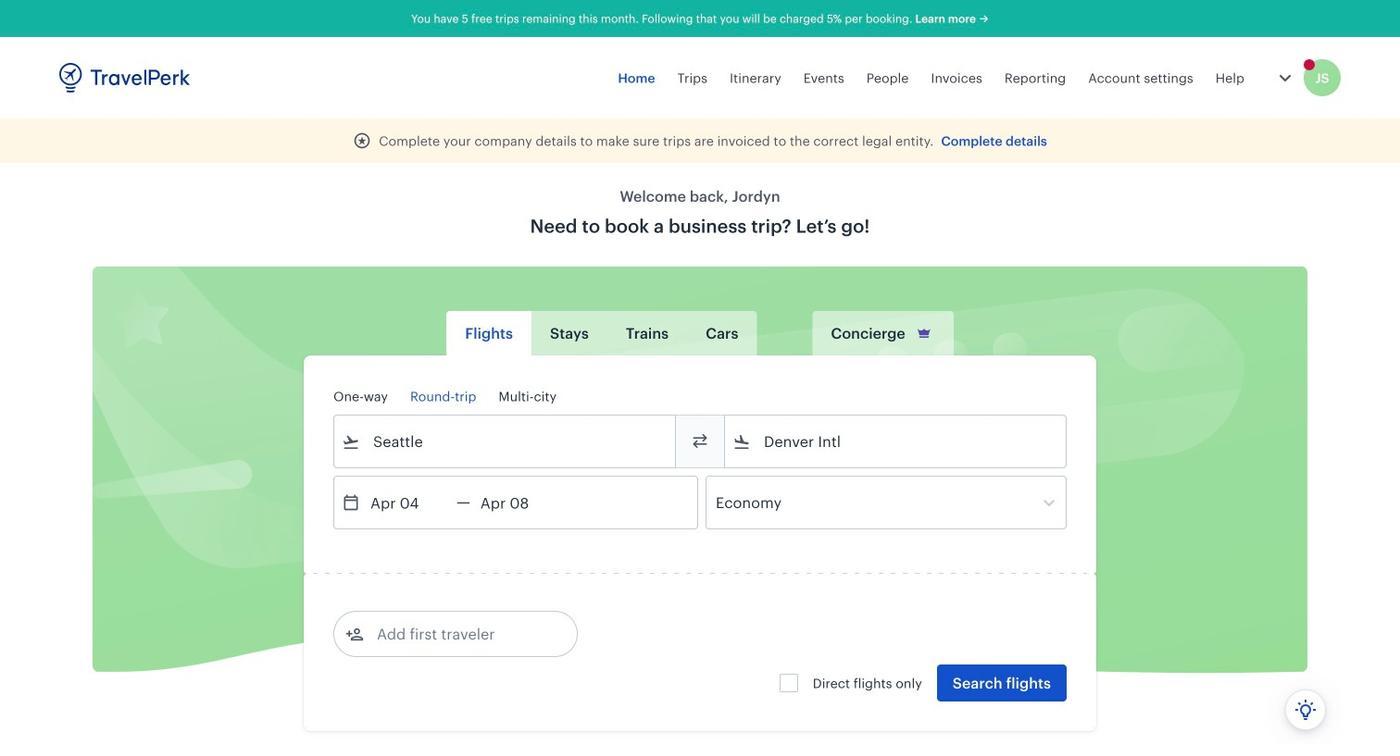 Task type: locate. For each thing, give the bounding box(es) containing it.
Add first traveler search field
[[364, 620, 557, 650]]

Depart text field
[[360, 477, 457, 529]]



Task type: describe. For each thing, give the bounding box(es) containing it.
Return text field
[[471, 477, 567, 529]]

To search field
[[751, 427, 1042, 457]]

From search field
[[360, 427, 651, 457]]



Task type: vqa. For each thing, say whether or not it's contained in the screenshot.
Return text box
yes



